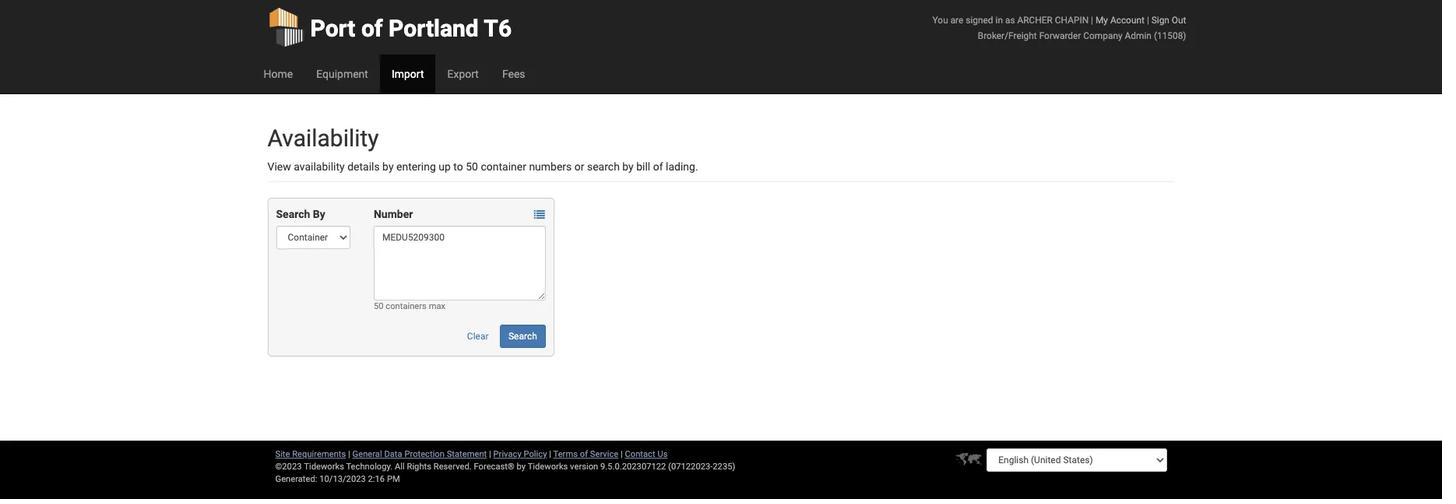 Task type: vqa. For each thing, say whether or not it's contained in the screenshot.
Search By
yes



Task type: locate. For each thing, give the bounding box(es) containing it.
home button
[[252, 55, 305, 93]]

broker/freight
[[978, 30, 1037, 41]]

import
[[392, 68, 424, 80]]

|
[[1091, 15, 1094, 26], [1147, 15, 1149, 26], [348, 449, 350, 460], [489, 449, 491, 460], [549, 449, 551, 460], [621, 449, 623, 460]]

containers
[[386, 301, 427, 312]]

site requirements link
[[275, 449, 346, 460]]

2 horizontal spatial of
[[653, 160, 663, 173]]

sign
[[1152, 15, 1170, 26]]

| up 9.5.0.202307122
[[621, 449, 623, 460]]

| up tideworks
[[549, 449, 551, 460]]

by down 'privacy policy' link
[[517, 462, 526, 472]]

2235)
[[713, 462, 736, 472]]

you are signed in as archer chapin | my account | sign out broker/freight forwarder company admin (11508)
[[933, 15, 1187, 41]]

technology.
[[346, 462, 393, 472]]

bill
[[636, 160, 651, 173]]

by
[[383, 160, 394, 173], [623, 160, 634, 173], [517, 462, 526, 472]]

1 vertical spatial of
[[653, 160, 663, 173]]

port of portland t6 link
[[268, 0, 512, 55]]

port
[[310, 15, 356, 42]]

container
[[481, 160, 526, 173]]

0 horizontal spatial of
[[361, 15, 383, 42]]

0 vertical spatial 50
[[466, 160, 478, 173]]

50 right to
[[466, 160, 478, 173]]

of
[[361, 15, 383, 42], [653, 160, 663, 173], [580, 449, 588, 460]]

by left bill
[[623, 160, 634, 173]]

search button
[[500, 325, 546, 348]]

export button
[[436, 55, 491, 93]]

1 horizontal spatial of
[[580, 449, 588, 460]]

equipment button
[[305, 55, 380, 93]]

to
[[454, 160, 463, 173]]

search inside 'button'
[[509, 331, 537, 342]]

2 vertical spatial of
[[580, 449, 588, 460]]

search by
[[276, 208, 325, 220]]

search
[[276, 208, 310, 220], [509, 331, 537, 342]]

view availability details by entering up to 50 container numbers or search by bill of lading.
[[268, 160, 698, 173]]

version
[[570, 462, 598, 472]]

entering
[[396, 160, 436, 173]]

lading.
[[666, 160, 698, 173]]

0 horizontal spatial search
[[276, 208, 310, 220]]

statement
[[447, 449, 487, 460]]

of right bill
[[653, 160, 663, 173]]

50
[[466, 160, 478, 173], [374, 301, 384, 312]]

fees button
[[491, 55, 537, 93]]

0 vertical spatial of
[[361, 15, 383, 42]]

fees
[[502, 68, 525, 80]]

max
[[429, 301, 446, 312]]

import button
[[380, 55, 436, 93]]

search left by
[[276, 208, 310, 220]]

contact
[[625, 449, 656, 460]]

0 vertical spatial search
[[276, 208, 310, 220]]

site
[[275, 449, 290, 460]]

clear
[[467, 331, 489, 342]]

9.5.0.202307122
[[601, 462, 666, 472]]

view
[[268, 160, 291, 173]]

1 vertical spatial 50
[[374, 301, 384, 312]]

us
[[658, 449, 668, 460]]

my
[[1096, 15, 1108, 26]]

service
[[590, 449, 619, 460]]

1 horizontal spatial search
[[509, 331, 537, 342]]

1 horizontal spatial by
[[517, 462, 526, 472]]

company
[[1084, 30, 1123, 41]]

data
[[384, 449, 402, 460]]

search for search
[[509, 331, 537, 342]]

up
[[439, 160, 451, 173]]

admin
[[1125, 30, 1152, 41]]

50 left containers
[[374, 301, 384, 312]]

2 horizontal spatial by
[[623, 160, 634, 173]]

by right the details
[[383, 160, 394, 173]]

my account link
[[1096, 15, 1145, 26]]

sign out link
[[1152, 15, 1187, 26]]

by inside site requirements | general data protection statement | privacy policy | terms of service | contact us ©2023 tideworks technology. all rights reserved. forecast® by tideworks version 9.5.0.202307122 (07122023-2235) generated: 10/13/2023 2:16 pm
[[517, 462, 526, 472]]

forecast®
[[474, 462, 515, 472]]

contact us link
[[625, 449, 668, 460]]

(11508)
[[1154, 30, 1187, 41]]

protection
[[405, 449, 445, 460]]

of right port
[[361, 15, 383, 42]]

forwarder
[[1040, 30, 1081, 41]]

search for search by
[[276, 208, 310, 220]]

of up version
[[580, 449, 588, 460]]

(07122023-
[[668, 462, 713, 472]]

search right clear
[[509, 331, 537, 342]]

number
[[374, 208, 413, 220]]

1 vertical spatial search
[[509, 331, 537, 342]]

availability
[[294, 160, 345, 173]]

equipment
[[316, 68, 368, 80]]

of inside site requirements | general data protection statement | privacy policy | terms of service | contact us ©2023 tideworks technology. all rights reserved. forecast® by tideworks version 9.5.0.202307122 (07122023-2235) generated: 10/13/2023 2:16 pm
[[580, 449, 588, 460]]



Task type: describe. For each thing, give the bounding box(es) containing it.
rights
[[407, 462, 431, 472]]

privacy policy link
[[493, 449, 547, 460]]

portland
[[389, 15, 479, 42]]

2:16
[[368, 474, 385, 484]]

general data protection statement link
[[353, 449, 487, 460]]

0 horizontal spatial 50
[[374, 301, 384, 312]]

1 horizontal spatial 50
[[466, 160, 478, 173]]

port of portland t6
[[310, 15, 512, 42]]

| up forecast®
[[489, 449, 491, 460]]

archer
[[1018, 15, 1053, 26]]

t6
[[484, 15, 512, 42]]

terms of service link
[[553, 449, 619, 460]]

details
[[347, 160, 380, 173]]

pm
[[387, 474, 400, 484]]

search
[[587, 160, 620, 173]]

generated:
[[275, 474, 317, 484]]

account
[[1111, 15, 1145, 26]]

site requirements | general data protection statement | privacy policy | terms of service | contact us ©2023 tideworks technology. all rights reserved. forecast® by tideworks version 9.5.0.202307122 (07122023-2235) generated: 10/13/2023 2:16 pm
[[275, 449, 736, 484]]

©2023 tideworks
[[275, 462, 344, 472]]

requirements
[[292, 449, 346, 460]]

tideworks
[[528, 462, 568, 472]]

all
[[395, 462, 405, 472]]

show list image
[[534, 210, 545, 221]]

terms
[[553, 449, 578, 460]]

in
[[996, 15, 1003, 26]]

you
[[933, 15, 948, 26]]

50 containers max
[[374, 301, 446, 312]]

0 horizontal spatial by
[[383, 160, 394, 173]]

| left the sign
[[1147, 15, 1149, 26]]

are
[[951, 15, 964, 26]]

home
[[264, 68, 293, 80]]

by
[[313, 208, 325, 220]]

or
[[575, 160, 585, 173]]

signed
[[966, 15, 993, 26]]

| left my
[[1091, 15, 1094, 26]]

out
[[1172, 15, 1187, 26]]

privacy
[[493, 449, 522, 460]]

Number text field
[[374, 226, 546, 301]]

clear button
[[459, 325, 497, 348]]

| left general
[[348, 449, 350, 460]]

availability
[[268, 125, 379, 152]]

of inside port of portland t6 link
[[361, 15, 383, 42]]

chapin
[[1055, 15, 1089, 26]]

as
[[1005, 15, 1015, 26]]

policy
[[524, 449, 547, 460]]

export
[[447, 68, 479, 80]]

10/13/2023
[[320, 474, 366, 484]]

reserved.
[[434, 462, 472, 472]]

general
[[353, 449, 382, 460]]

numbers
[[529, 160, 572, 173]]



